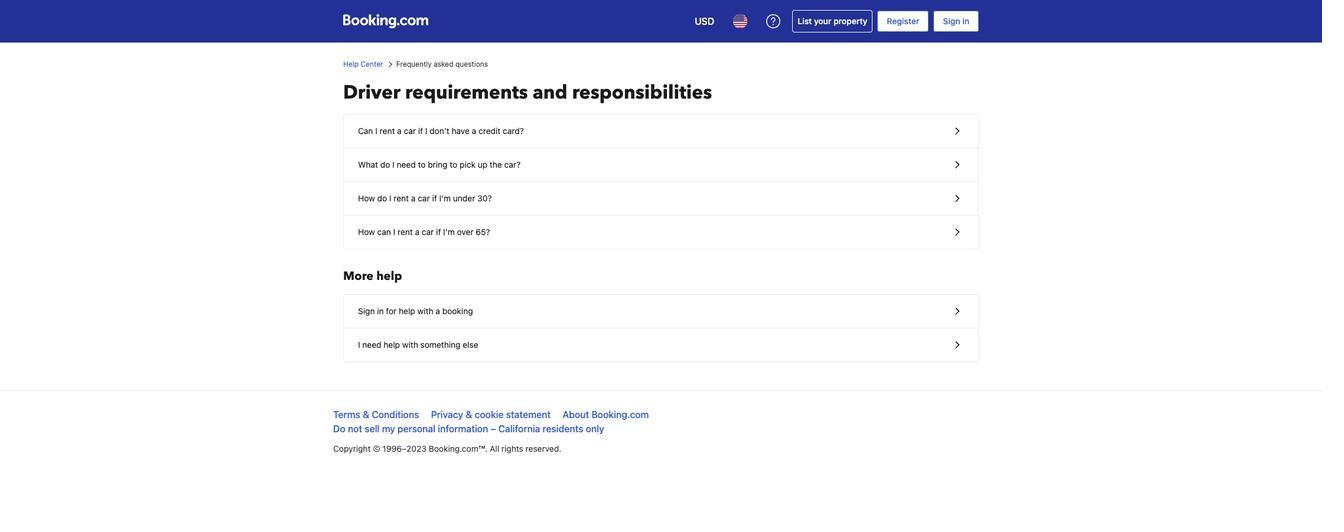 Task type: locate. For each thing, give the bounding box(es) containing it.
rent inside can i rent a car if i don't have a credit card? button
[[380, 126, 395, 136]]

1 horizontal spatial sign
[[944, 16, 961, 26]]

sign for sign in
[[944, 16, 961, 26]]

0 horizontal spatial in
[[377, 306, 384, 316]]

&
[[363, 410, 370, 420], [466, 410, 473, 420]]

i need help with something else
[[358, 340, 479, 350]]

1 horizontal spatial &
[[466, 410, 473, 420]]

i'm inside button
[[439, 193, 451, 203]]

terms & conditions link
[[333, 410, 419, 420]]

cookie
[[475, 410, 504, 420]]

sign inside button
[[358, 306, 375, 316]]

0 horizontal spatial to
[[418, 160, 426, 170]]

help down 'for'
[[384, 340, 400, 350]]

have
[[452, 126, 470, 136]]

do not sell my personal information – california residents only link
[[333, 424, 605, 434]]

residents
[[543, 424, 584, 434]]

0 horizontal spatial &
[[363, 410, 370, 420]]

car up how can i rent a car if i'm over 65?
[[418, 193, 430, 203]]

what do i need to bring to pick up the car?
[[358, 160, 521, 170]]

1 vertical spatial do
[[377, 193, 387, 203]]

need inside button
[[363, 340, 382, 350]]

list your property link
[[793, 10, 873, 33]]

i'm left "over"
[[443, 227, 455, 237]]

0 vertical spatial do
[[381, 160, 390, 170]]

do inside "button"
[[381, 160, 390, 170]]

rent right can at the left of page
[[398, 227, 413, 237]]

1 vertical spatial if
[[432, 193, 437, 203]]

i'm
[[439, 193, 451, 203], [443, 227, 455, 237]]

do right the what
[[381, 160, 390, 170]]

can i rent a car if i don't have a credit card?
[[358, 126, 524, 136]]

sign in for help with a booking
[[358, 306, 473, 316]]

1 vertical spatial with
[[402, 340, 418, 350]]

car
[[404, 126, 416, 136], [418, 193, 430, 203], [422, 227, 434, 237]]

sign right register
[[944, 16, 961, 26]]

help right 'for'
[[399, 306, 415, 316]]

0 vertical spatial in
[[963, 16, 970, 26]]

under
[[453, 193, 475, 203]]

i'm for over
[[443, 227, 455, 237]]

i'm inside button
[[443, 227, 455, 237]]

car?
[[505, 160, 521, 170]]

need down sign in for help with a booking
[[363, 340, 382, 350]]

with left booking on the bottom left
[[418, 306, 434, 316]]

0 vertical spatial how
[[358, 193, 375, 203]]

driver
[[343, 80, 401, 106]]

2 & from the left
[[466, 410, 473, 420]]

1 vertical spatial help
[[399, 306, 415, 316]]

reserved.
[[526, 444, 562, 454]]

with inside i need help with something else button
[[402, 340, 418, 350]]

not
[[348, 424, 362, 434]]

rent inside "how do i rent a car if i'm under 30?" button
[[394, 193, 409, 203]]

copyright
[[333, 444, 371, 454]]

help
[[377, 268, 402, 284], [399, 306, 415, 316], [384, 340, 400, 350]]

2 how from the top
[[358, 227, 375, 237]]

what
[[358, 160, 378, 170]]

my
[[382, 424, 395, 434]]

don't
[[430, 126, 450, 136]]

do up can at the left of page
[[377, 193, 387, 203]]

how left can at the left of page
[[358, 227, 375, 237]]

& for terms
[[363, 410, 370, 420]]

how can i rent a car if i'm over 65? button
[[344, 216, 979, 249]]

information
[[438, 424, 488, 434]]

sign left 'for'
[[358, 306, 375, 316]]

how inside "how do i rent a car if i'm under 30?" button
[[358, 193, 375, 203]]

and
[[533, 80, 568, 106]]

car for do
[[418, 193, 430, 203]]

how
[[358, 193, 375, 203], [358, 227, 375, 237]]

a right have
[[472, 126, 477, 136]]

1 horizontal spatial to
[[450, 160, 458, 170]]

sign for sign in for help with a booking
[[358, 306, 375, 316]]

a up how can i rent a car if i'm over 65?
[[411, 193, 416, 203]]

about booking.com link
[[563, 410, 649, 420]]

2 to from the left
[[450, 160, 458, 170]]

2 vertical spatial if
[[436, 227, 441, 237]]

if left don't
[[418, 126, 423, 136]]

pick
[[460, 160, 476, 170]]

2 vertical spatial help
[[384, 340, 400, 350]]

1 how from the top
[[358, 193, 375, 203]]

conditions
[[372, 410, 419, 420]]

i
[[375, 126, 378, 136], [425, 126, 428, 136], [393, 160, 395, 170], [389, 193, 392, 203], [393, 227, 396, 237], [358, 340, 360, 350]]

if inside button
[[432, 193, 437, 203]]

privacy
[[431, 410, 464, 420]]

car down how do i rent a car if i'm under 30?
[[422, 227, 434, 237]]

register link
[[878, 11, 929, 32]]

& up do not sell my personal information – california residents only link
[[466, 410, 473, 420]]

1 vertical spatial how
[[358, 227, 375, 237]]

1 vertical spatial need
[[363, 340, 382, 350]]

card?
[[503, 126, 524, 136]]

if
[[418, 126, 423, 136], [432, 193, 437, 203], [436, 227, 441, 237]]

do inside button
[[377, 193, 387, 203]]

0 horizontal spatial sign
[[358, 306, 375, 316]]

asked
[[434, 60, 454, 69]]

rent inside how can i rent a car if i'm over 65? button
[[398, 227, 413, 237]]

with left something
[[402, 340, 418, 350]]

0 vertical spatial need
[[397, 160, 416, 170]]

car inside button
[[418, 193, 430, 203]]

a
[[397, 126, 402, 136], [472, 126, 477, 136], [411, 193, 416, 203], [415, 227, 420, 237], [436, 306, 440, 316]]

1 vertical spatial car
[[418, 193, 430, 203]]

do
[[333, 424, 346, 434]]

if for under
[[432, 193, 437, 203]]

personal
[[398, 424, 436, 434]]

& for privacy
[[466, 410, 473, 420]]

& up sell
[[363, 410, 370, 420]]

sell
[[365, 424, 380, 434]]

how for how can i rent a car if i'm over 65?
[[358, 227, 375, 237]]

usd
[[695, 16, 715, 27]]

0 horizontal spatial need
[[363, 340, 382, 350]]

booking.com online hotel reservations image
[[343, 14, 429, 28]]

1 vertical spatial sign
[[358, 306, 375, 316]]

0 vertical spatial help
[[377, 268, 402, 284]]

to
[[418, 160, 426, 170], [450, 160, 458, 170]]

list
[[798, 16, 812, 26]]

property
[[834, 16, 868, 26]]

a left booking on the bottom left
[[436, 306, 440, 316]]

do for how
[[377, 193, 387, 203]]

1 vertical spatial rent
[[394, 193, 409, 203]]

to left 'bring'
[[418, 160, 426, 170]]

0 vertical spatial rent
[[380, 126, 395, 136]]

0 vertical spatial i'm
[[439, 193, 451, 203]]

bring
[[428, 160, 448, 170]]

only
[[586, 424, 605, 434]]

if left 'under'
[[432, 193, 437, 203]]

2 vertical spatial rent
[[398, 227, 413, 237]]

1 horizontal spatial need
[[397, 160, 416, 170]]

2 vertical spatial car
[[422, 227, 434, 237]]

with
[[418, 306, 434, 316], [402, 340, 418, 350]]

booking.com
[[592, 410, 649, 420]]

do
[[381, 160, 390, 170], [377, 193, 387, 203]]

rent
[[380, 126, 395, 136], [394, 193, 409, 203], [398, 227, 413, 237]]

1 to from the left
[[418, 160, 426, 170]]

0 vertical spatial if
[[418, 126, 423, 136]]

rent up how can i rent a car if i'm over 65?
[[394, 193, 409, 203]]

0 vertical spatial with
[[418, 306, 434, 316]]

with inside the 'sign in for help with a booking' link
[[418, 306, 434, 316]]

sign
[[944, 16, 961, 26], [358, 306, 375, 316]]

car left don't
[[404, 126, 416, 136]]

1 horizontal spatial in
[[963, 16, 970, 26]]

help right the 'more'
[[377, 268, 402, 284]]

how down the what
[[358, 193, 375, 203]]

1 vertical spatial i'm
[[443, 227, 455, 237]]

usd button
[[688, 7, 722, 35]]

to left pick
[[450, 160, 458, 170]]

booking
[[443, 306, 473, 316]]

car for can
[[422, 227, 434, 237]]

i'm left 'under'
[[439, 193, 451, 203]]

how inside how can i rent a car if i'm over 65? button
[[358, 227, 375, 237]]

rent right can
[[380, 126, 395, 136]]

if left "over"
[[436, 227, 441, 237]]

1 & from the left
[[363, 410, 370, 420]]

need left 'bring'
[[397, 160, 416, 170]]

in
[[963, 16, 970, 26], [377, 306, 384, 316]]

rights
[[502, 444, 524, 454]]

help
[[343, 60, 359, 69]]

0 vertical spatial sign
[[944, 16, 961, 26]]

how do i rent a car if i'm under 30?
[[358, 193, 492, 203]]

in inside button
[[377, 306, 384, 316]]

1 vertical spatial in
[[377, 306, 384, 316]]

a inside button
[[436, 306, 440, 316]]



Task type: vqa. For each thing, say whether or not it's contained in the screenshot.
30?
yes



Task type: describe. For each thing, give the bounding box(es) containing it.
booking.com™.
[[429, 444, 488, 454]]

help center
[[343, 60, 383, 69]]

i'm for under
[[439, 193, 451, 203]]

sign in for help with a booking button
[[344, 295, 979, 329]]

1996–2023
[[383, 444, 427, 454]]

a right can at the left of page
[[415, 227, 420, 237]]

help inside button
[[384, 340, 400, 350]]

frequently asked questions
[[396, 60, 488, 69]]

else
[[463, 340, 479, 350]]

can
[[358, 126, 373, 136]]

can i rent a car if i don't have a credit card? button
[[344, 115, 979, 148]]

over
[[457, 227, 474, 237]]

something
[[421, 340, 461, 350]]

do for what
[[381, 160, 390, 170]]

if for over
[[436, 227, 441, 237]]

for
[[386, 306, 397, 316]]

rent for do
[[394, 193, 409, 203]]

responsibilities
[[572, 80, 713, 106]]

frequently
[[396, 60, 432, 69]]

more help
[[343, 268, 402, 284]]

30?
[[478, 193, 492, 203]]

65?
[[476, 227, 490, 237]]

up
[[478, 160, 488, 170]]

i inside "button"
[[393, 160, 395, 170]]

in for sign in
[[963, 16, 970, 26]]

how can i rent a car if i'm over 65?
[[358, 227, 490, 237]]

list your property
[[798, 16, 868, 26]]

terms & conditions
[[333, 410, 419, 420]]

credit
[[479, 126, 501, 136]]

questions
[[456, 60, 488, 69]]

how for how do i rent a car if i'm under 30?
[[358, 193, 375, 203]]

need inside "button"
[[397, 160, 416, 170]]

©
[[373, 444, 380, 454]]

the
[[490, 160, 502, 170]]

0 vertical spatial car
[[404, 126, 416, 136]]

rent for can
[[398, 227, 413, 237]]

how do i rent a car if i'm under 30? button
[[344, 182, 979, 216]]

center
[[361, 60, 383, 69]]

statement
[[506, 410, 551, 420]]

i need help with something else button
[[344, 329, 979, 362]]

terms
[[333, 410, 361, 420]]

in for sign in for help with a booking
[[377, 306, 384, 316]]

can
[[377, 227, 391, 237]]

all
[[490, 444, 500, 454]]

california
[[499, 424, 541, 434]]

help inside button
[[399, 306, 415, 316]]

a inside button
[[411, 193, 416, 203]]

more
[[343, 268, 374, 284]]

sign in link
[[934, 11, 979, 32]]

sign in
[[944, 16, 970, 26]]

–
[[491, 424, 496, 434]]

privacy & cookie statement
[[431, 410, 551, 420]]

help center button
[[343, 59, 383, 70]]

copyright © 1996–2023 booking.com™. all rights reserved.
[[333, 444, 562, 454]]

about booking.com do not sell my personal information – california residents only
[[333, 410, 649, 434]]

register
[[887, 16, 920, 26]]

requirements
[[405, 80, 528, 106]]

driver requirements and responsibilities
[[343, 80, 713, 106]]

privacy & cookie statement link
[[431, 410, 551, 420]]

sign in for help with a booking link
[[344, 295, 979, 328]]

what do i need to bring to pick up the car? button
[[344, 148, 979, 182]]

about
[[563, 410, 589, 420]]

your
[[815, 16, 832, 26]]

a right can
[[397, 126, 402, 136]]



